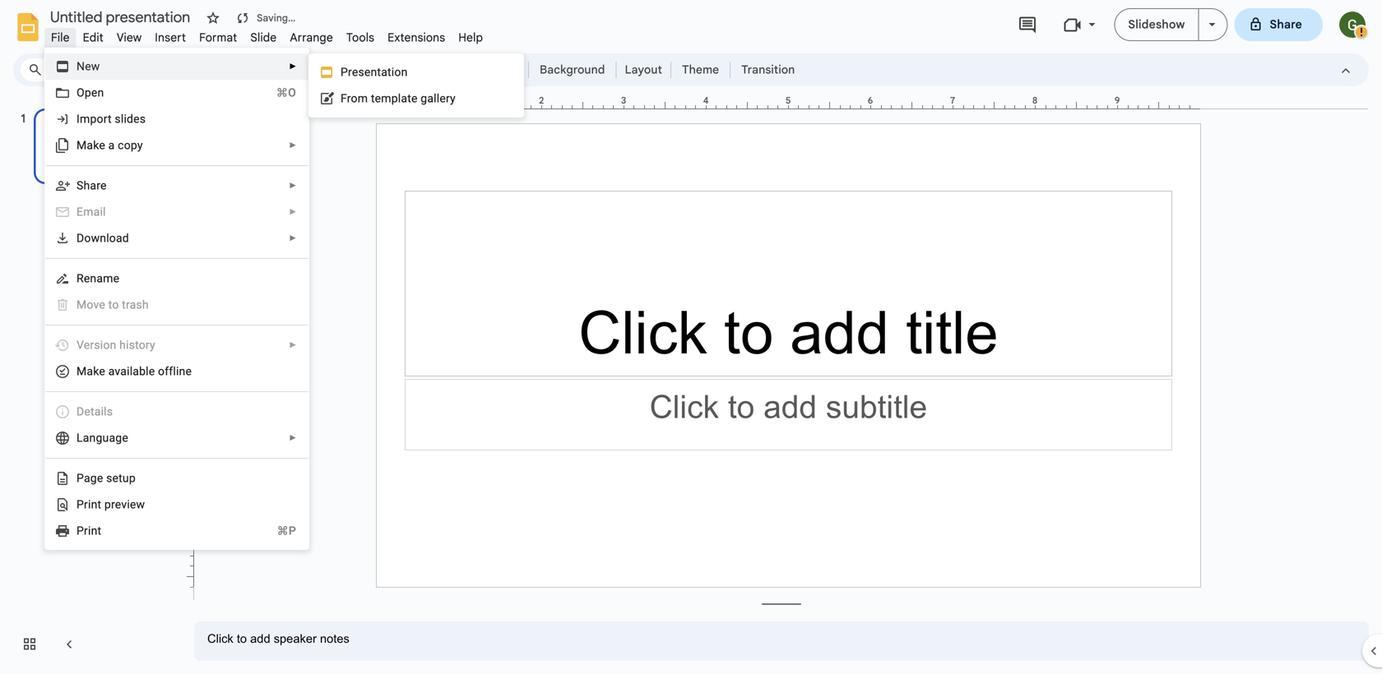 Task type: vqa. For each thing, say whether or not it's contained in the screenshot.
P RESENTATION
yes



Task type: locate. For each thing, give the bounding box(es) containing it.
slideshow
[[1128, 17, 1185, 32]]

arrange
[[290, 30, 333, 45]]

istory
[[126, 339, 155, 352]]

►
[[289, 62, 297, 71], [289, 141, 297, 150], [289, 181, 297, 190], [289, 207, 297, 217], [289, 234, 297, 243], [289, 341, 297, 350], [289, 434, 297, 443]]

menu item containing version
[[45, 332, 308, 359]]

0 vertical spatial menu item
[[45, 199, 308, 225]]

import slides z element
[[77, 112, 151, 126]]

menu bar
[[44, 21, 490, 49]]

Menus field
[[21, 58, 103, 81]]

3 ► from the top
[[289, 181, 297, 190]]

1 vertical spatial p
[[77, 524, 84, 538]]

application containing slideshow
[[0, 0, 1382, 675]]

p resentation
[[341, 65, 408, 79]]

e mail
[[77, 205, 106, 219]]

gallery
[[421, 92, 456, 105]]

ownload
[[84, 232, 129, 245]]

presentation options image
[[1209, 23, 1215, 26]]

⌘o element
[[257, 85, 296, 101]]

details
[[77, 405, 113, 419]]

1 vertical spatial menu item
[[45, 292, 308, 318]]

make
[[77, 139, 105, 152]]

v
[[121, 498, 127, 512]]

e
[[99, 365, 105, 378], [97, 472, 103, 485]]

extensions
[[388, 30, 445, 45]]

s hare
[[77, 179, 107, 192]]

2 vertical spatial menu item
[[45, 332, 308, 359]]

emplate
[[375, 92, 418, 105]]

theme button
[[675, 58, 726, 82]]

menu containing n
[[44, 48, 309, 550]]

page setup g element
[[77, 472, 141, 485]]

menu bar containing file
[[44, 21, 490, 49]]

1 vertical spatial t
[[108, 298, 112, 312]]

0 horizontal spatial t
[[108, 298, 112, 312]]

4 ► from the top
[[289, 207, 297, 217]]

e right pa on the left bottom of page
[[97, 472, 103, 485]]

theme
[[682, 63, 719, 77]]

menu item up istory
[[45, 292, 308, 318]]

2 ► from the top
[[289, 141, 297, 150]]

► for anguage
[[289, 434, 297, 443]]

2 menu item from the top
[[45, 292, 308, 318]]

► for ownload
[[289, 234, 297, 243]]

main toolbar
[[102, 58, 803, 82]]

s
[[77, 179, 84, 192]]

navigation
[[0, 93, 181, 675]]

p down print
[[77, 524, 84, 538]]

menu item up ownload
[[45, 199, 308, 225]]

e
[[77, 205, 83, 219]]

setup
[[106, 472, 136, 485]]

edit
[[83, 30, 104, 45]]

from
[[341, 92, 368, 105]]

c
[[118, 139, 124, 152]]

⌘o
[[276, 86, 296, 100]]

help
[[458, 30, 483, 45]]

0 vertical spatial t
[[371, 92, 375, 105]]

1 horizontal spatial p
[[341, 65, 348, 79]]

menu
[[44, 48, 309, 550], [308, 53, 524, 118]]

n
[[77, 60, 85, 73]]

pre
[[104, 498, 121, 512]]

tools menu item
[[340, 28, 381, 47]]

details b element
[[77, 405, 118, 419]]

0 vertical spatial e
[[99, 365, 105, 378]]

e right ma
[[99, 365, 105, 378]]

t
[[371, 92, 375, 105], [108, 298, 112, 312]]

p
[[341, 65, 348, 79], [77, 524, 84, 538]]

format
[[199, 30, 237, 45]]

o
[[112, 298, 119, 312]]

0 vertical spatial p
[[341, 65, 348, 79]]

0 horizontal spatial p
[[77, 524, 84, 538]]

move t o trash
[[77, 298, 149, 312]]

p up from
[[341, 65, 348, 79]]

menu item
[[45, 199, 308, 225], [45, 292, 308, 318], [45, 332, 308, 359]]

application
[[0, 0, 1382, 675]]

t right the move
[[108, 298, 112, 312]]

t right from
[[371, 92, 375, 105]]

g
[[90, 472, 97, 485]]

make a copy c element
[[77, 139, 148, 152]]

presentation p element
[[341, 65, 413, 79]]

e for k
[[99, 365, 105, 378]]

menu item up offline
[[45, 332, 308, 359]]

1 ► from the top
[[289, 62, 297, 71]]

o
[[77, 86, 85, 100]]

rename r element
[[77, 272, 124, 285]]

7 ► from the top
[[289, 434, 297, 443]]

pen
[[85, 86, 104, 100]]

format menu item
[[193, 28, 244, 47]]

5 ► from the top
[[289, 234, 297, 243]]

1 vertical spatial e
[[97, 472, 103, 485]]

version history h element
[[77, 339, 160, 352]]

view
[[117, 30, 142, 45]]

share s element
[[77, 179, 112, 192]]

3 menu item from the top
[[45, 332, 308, 359]]

background
[[540, 63, 605, 77]]

► for mail
[[289, 207, 297, 217]]

insert menu item
[[148, 28, 193, 47]]

print preview v element
[[77, 498, 150, 512]]

slides
[[115, 112, 146, 126]]

1 horizontal spatial t
[[371, 92, 375, 105]]

1 menu item from the top
[[45, 199, 308, 225]]

file
[[51, 30, 70, 45]]

help menu item
[[452, 28, 490, 47]]

import
[[77, 112, 112, 126]]

language l element
[[77, 431, 133, 445]]



Task type: describe. For each thing, give the bounding box(es) containing it.
share button
[[1234, 8, 1323, 41]]

h
[[119, 339, 126, 352]]

r
[[77, 272, 84, 285]]

make a c opy
[[77, 139, 143, 152]]

n ew
[[77, 60, 100, 73]]

p rint
[[77, 524, 101, 538]]

slideshow button
[[1114, 8, 1199, 41]]

file menu item
[[44, 28, 76, 47]]

make available offline k element
[[77, 365, 197, 378]]

transition
[[741, 63, 795, 77]]

► for ew
[[289, 62, 297, 71]]

l
[[77, 431, 83, 445]]

print pre v iew
[[77, 498, 145, 512]]

insert
[[155, 30, 186, 45]]

email e element
[[77, 205, 111, 219]]

arrange menu item
[[283, 28, 340, 47]]

ename
[[84, 272, 120, 285]]

pa
[[77, 472, 90, 485]]

saving…
[[257, 12, 295, 24]]

ma
[[77, 365, 93, 378]]

menu item containing move
[[45, 292, 308, 318]]

menu item containing e
[[45, 199, 308, 225]]

menu bar inside menu bar banner
[[44, 21, 490, 49]]

iew
[[127, 498, 145, 512]]

trash
[[122, 298, 149, 312]]

⌘p
[[277, 524, 296, 538]]

move to trash t element
[[77, 298, 154, 312]]

Star checkbox
[[202, 7, 225, 30]]

a
[[108, 139, 115, 152]]

print p element
[[77, 524, 106, 538]]

t for o
[[108, 298, 112, 312]]

new n element
[[77, 60, 105, 73]]

d ownload
[[77, 232, 129, 245]]

menu bar banner
[[0, 0, 1382, 675]]

l anguage
[[77, 431, 128, 445]]

6 ► from the top
[[289, 341, 297, 350]]

anguage
[[83, 431, 128, 445]]

share
[[1270, 17, 1302, 32]]

print
[[77, 498, 101, 512]]

background button
[[532, 58, 612, 82]]

layout
[[625, 63, 662, 77]]

saving… button
[[231, 7, 300, 30]]

version
[[77, 339, 116, 352]]

⌘p element
[[257, 523, 296, 540]]

from t emplate gallery
[[341, 92, 456, 105]]

p for rint
[[77, 524, 84, 538]]

r ename
[[77, 272, 120, 285]]

slide menu item
[[244, 28, 283, 47]]

layout button
[[620, 58, 667, 82]]

Rename text field
[[44, 7, 200, 26]]

open o element
[[77, 86, 109, 100]]

details menu item
[[45, 399, 308, 425]]

pa g e setup
[[77, 472, 136, 485]]

ma k e available offline
[[77, 365, 192, 378]]

import slides
[[77, 112, 146, 126]]

d
[[77, 232, 84, 245]]

ew
[[85, 60, 100, 73]]

o pen
[[77, 86, 104, 100]]

download d element
[[77, 232, 134, 245]]

offline
[[158, 365, 192, 378]]

p for resentation
[[341, 65, 348, 79]]

move
[[77, 298, 105, 312]]

mail
[[83, 205, 106, 219]]

rint
[[84, 524, 101, 538]]

view menu item
[[110, 28, 148, 47]]

e for g
[[97, 472, 103, 485]]

opy
[[124, 139, 143, 152]]

hare
[[84, 179, 107, 192]]

extensions menu item
[[381, 28, 452, 47]]

transition button
[[734, 58, 802, 82]]

menu containing p
[[308, 53, 524, 118]]

resentation
[[348, 65, 408, 79]]

t for emplate
[[371, 92, 375, 105]]

available
[[108, 365, 155, 378]]

version h istory
[[77, 339, 155, 352]]

from template gallery t element
[[341, 92, 461, 105]]

k
[[93, 365, 99, 378]]

tools
[[346, 30, 374, 45]]

► for hare
[[289, 181, 297, 190]]

slide
[[250, 30, 277, 45]]

edit menu item
[[76, 28, 110, 47]]



